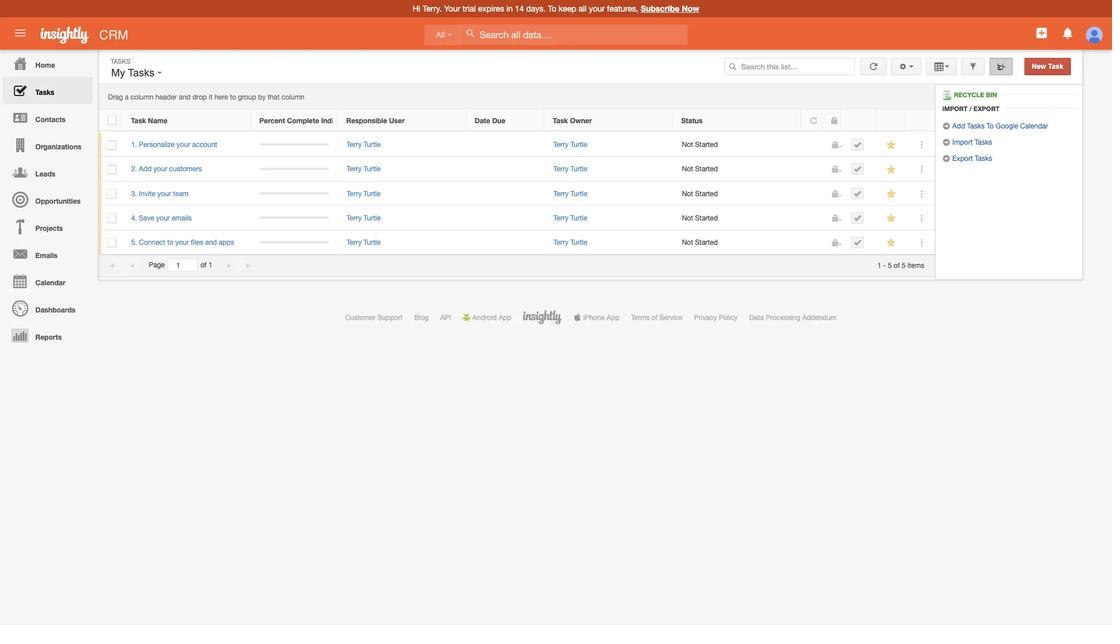 Task type: describe. For each thing, give the bounding box(es) containing it.
Search all data.... text field
[[460, 24, 688, 45]]

emails
[[35, 251, 57, 260]]

tasks for my tasks
[[128, 67, 154, 79]]

circle arrow right image for import tasks
[[943, 138, 951, 147]]

customers
[[169, 165, 202, 173]]

notifications image
[[1061, 26, 1075, 40]]

all
[[436, 30, 445, 39]]

hi terry. your trial expires in 14 days. to keep all your features, subscribe now
[[413, 4, 700, 13]]

export tasks
[[951, 154, 993, 162]]

row group containing 1. personalize your account
[[99, 133, 935, 255]]

4. save your emails
[[131, 214, 192, 222]]

your for team
[[157, 189, 171, 197]]

terms
[[631, 313, 650, 322]]

save
[[139, 214, 154, 222]]

repeating task image
[[810, 117, 818, 125]]

2 horizontal spatial of
[[894, 261, 900, 269]]

new task link
[[1025, 58, 1071, 75]]

5. connect to your files and apps link
[[131, 238, 240, 246]]

1 horizontal spatial to
[[230, 93, 236, 101]]

not started for 5. connect to your files and apps
[[682, 238, 718, 246]]

new task
[[1032, 63, 1064, 70]]

personalize
[[139, 140, 175, 149]]

now
[[682, 4, 700, 13]]

new
[[1032, 63, 1046, 70]]

5. connect to your files and apps
[[131, 238, 234, 246]]

not for 2. add your customers
[[682, 165, 693, 173]]

organizations link
[[3, 132, 93, 159]]

3 press ctrl + space to group column header from the left
[[905, 109, 934, 131]]

mark this task complete image for 2. add your customers
[[854, 165, 862, 173]]

row containing 5. connect to your files and apps
[[99, 230, 935, 255]]

projects
[[35, 224, 63, 232]]

a
[[125, 93, 129, 101]]

2 column from the left
[[282, 93, 305, 101]]

row containing task name
[[99, 109, 934, 131]]

your left files
[[175, 238, 189, 246]]

started for 5. connect to your files and apps
[[695, 238, 718, 246]]

projects link
[[3, 213, 93, 240]]

complete
[[287, 116, 319, 124]]

date due
[[475, 116, 506, 124]]

percent
[[259, 116, 285, 124]]

subscribe now link
[[641, 4, 700, 13]]

drop
[[192, 93, 207, 101]]

due
[[492, 116, 506, 124]]

5.
[[131, 238, 137, 246]]

not started cell for 5. connect to your files and apps
[[673, 230, 802, 255]]

my tasks
[[111, 67, 157, 79]]

leads
[[35, 170, 55, 178]]

white image
[[466, 29, 474, 37]]

processing
[[766, 313, 800, 322]]

api
[[440, 313, 451, 322]]

1. personalize your account link
[[131, 140, 223, 149]]

1 horizontal spatial calendar
[[1020, 122, 1048, 130]]

home
[[35, 61, 55, 69]]

app for android app
[[499, 313, 512, 322]]

terms of service
[[631, 313, 683, 322]]

hi
[[413, 4, 420, 13]]

keep
[[559, 4, 577, 13]]

your
[[444, 4, 460, 13]]

private task image for team
[[831, 190, 839, 198]]

your for customers
[[154, 165, 167, 173]]

customer support link
[[345, 313, 403, 322]]

expires
[[478, 4, 504, 13]]

mark this task complete image for 1. personalize your account
[[854, 141, 862, 149]]

1 column from the left
[[131, 93, 153, 101]]

and inside row group
[[205, 238, 217, 246]]

started for 4. save your emails
[[695, 214, 718, 222]]

responsible
[[346, 116, 387, 124]]

show list view filters image
[[969, 63, 977, 71]]

reports
[[35, 333, 62, 341]]

android app
[[472, 313, 512, 322]]

2. add your customers
[[131, 165, 202, 173]]

user
[[389, 116, 405, 124]]

tasks inside "link"
[[35, 88, 54, 96]]

items
[[908, 261, 925, 269]]

navigation containing home
[[0, 50, 93, 349]]

terms of service link
[[631, 313, 683, 322]]

drag a column header and drop it here to group by that column
[[108, 93, 305, 101]]

team
[[173, 189, 189, 197]]

crm
[[99, 27, 128, 42]]

by
[[258, 93, 266, 101]]

policy
[[719, 313, 738, 322]]

task for task name
[[131, 116, 146, 124]]

mark this task complete image for 5. connect to your files and apps
[[854, 239, 862, 247]]

my tasks button
[[108, 64, 165, 82]]

days.
[[526, 4, 546, 13]]

group
[[238, 93, 256, 101]]

Search this list... text field
[[725, 58, 855, 75]]

date
[[475, 116, 490, 124]]

android app link
[[463, 313, 512, 322]]

organizations
[[35, 143, 81, 151]]

show sidebar image
[[997, 63, 1005, 71]]

row containing 3. invite your team
[[99, 182, 935, 206]]

import for import / export
[[943, 105, 968, 112]]

following image for 2. add your customers
[[886, 164, 897, 175]]

1 press ctrl + space to group column header from the left
[[842, 109, 877, 131]]

owner
[[570, 116, 592, 124]]

1 vertical spatial export
[[953, 154, 973, 162]]

iphone app
[[583, 313, 620, 322]]

3.
[[131, 189, 137, 197]]

task owner
[[553, 116, 592, 124]]

1 5 from the left
[[888, 261, 892, 269]]

it
[[209, 93, 213, 101]]

support
[[378, 313, 403, 322]]

recycle bin link
[[943, 91, 1003, 100]]

-
[[884, 261, 886, 269]]

private task image for 4. save your emails
[[831, 214, 839, 223]]

4. save your emails link
[[131, 214, 198, 222]]

percent complete indicator responsible user
[[259, 116, 405, 124]]

apps
[[219, 238, 234, 246]]

app for iphone app
[[607, 313, 620, 322]]



Task type: locate. For each thing, give the bounding box(es) containing it.
and left drop
[[179, 93, 191, 101]]

add inside row
[[139, 165, 152, 173]]

tasks inside my tasks button
[[128, 67, 154, 79]]

0 vertical spatial circle arrow right image
[[943, 122, 951, 130]]

1 app from the left
[[499, 313, 512, 322]]

2 mark this task complete image from the top
[[854, 239, 862, 247]]

1.
[[131, 140, 137, 149]]

tasks up import tasks
[[967, 122, 985, 130]]

not for 5. connect to your files and apps
[[682, 238, 693, 246]]

0 vertical spatial calendar
[[1020, 122, 1048, 130]]

terry turtle
[[347, 140, 381, 149], [554, 140, 587, 149], [347, 165, 381, 173], [554, 165, 587, 173], [347, 189, 381, 197], [554, 189, 587, 197], [347, 214, 381, 222], [554, 214, 587, 222], [347, 238, 381, 246], [554, 238, 587, 246]]

blog link
[[414, 313, 429, 322]]

customer support
[[345, 313, 403, 322]]

tasks down 'add tasks to google calendar' link at the top right of the page
[[975, 138, 992, 146]]

1 field
[[168, 259, 197, 272]]

2 app from the left
[[607, 313, 620, 322]]

5 right -
[[888, 261, 892, 269]]

4 not from the top
[[682, 214, 693, 222]]

2 row from the top
[[99, 133, 935, 157]]

0 vertical spatial private task image
[[831, 141, 839, 149]]

mark this task complete image for 3. invite your team
[[854, 190, 862, 198]]

2.
[[131, 165, 137, 173]]

4 started from the top
[[695, 214, 718, 222]]

circle arrow right image inside import tasks link
[[943, 138, 951, 147]]

add tasks to google calendar link
[[943, 122, 1048, 130]]

1
[[209, 261, 212, 269], [878, 261, 882, 269]]

0 horizontal spatial to
[[548, 4, 557, 13]]

14
[[515, 4, 524, 13]]

task left name
[[131, 116, 146, 124]]

tasks inside import tasks link
[[975, 138, 992, 146]]

2. add your customers link
[[131, 165, 208, 173]]

not started cell
[[673, 133, 802, 157], [673, 157, 802, 182], [673, 182, 802, 206], [673, 206, 802, 230], [673, 230, 802, 255]]

export right circle arrow left icon
[[953, 154, 973, 162]]

1 horizontal spatial and
[[205, 238, 217, 246]]

tasks down import tasks
[[975, 154, 993, 162]]

to
[[548, 4, 557, 13], [987, 122, 994, 130]]

not started cell for 1. personalize your account
[[673, 133, 802, 157]]

private task image for customers
[[831, 166, 839, 174]]

5
[[888, 261, 892, 269], [902, 261, 906, 269]]

circle arrow right image up circle arrow left icon
[[943, 138, 951, 147]]

1 horizontal spatial export
[[974, 105, 1000, 112]]

not
[[682, 140, 693, 149], [682, 165, 693, 173], [682, 189, 693, 197], [682, 214, 693, 222], [682, 238, 693, 246]]

opportunities link
[[3, 186, 93, 213]]

tasks up 'my'
[[111, 57, 130, 65]]

bin
[[986, 91, 997, 99]]

to left google at the top
[[987, 122, 994, 130]]

to inside row group
[[167, 238, 173, 246]]

mark this task complete image
[[854, 214, 862, 222], [854, 239, 862, 247]]

None checkbox
[[108, 116, 116, 125]]

0 vertical spatial import
[[943, 105, 968, 112]]

1 vertical spatial circle arrow right image
[[943, 138, 951, 147]]

private task image for 1. personalize your account
[[831, 141, 839, 149]]

2 5 from the left
[[902, 261, 906, 269]]

2 vertical spatial private task image
[[831, 190, 839, 198]]

1 vertical spatial to
[[987, 122, 994, 130]]

mark this task complete image
[[854, 141, 862, 149], [854, 165, 862, 173], [854, 190, 862, 198]]

None checkbox
[[107, 141, 116, 150], [107, 165, 116, 174], [107, 190, 116, 199], [107, 214, 116, 223], [107, 238, 116, 248], [107, 141, 116, 150], [107, 165, 116, 174], [107, 190, 116, 199], [107, 214, 116, 223], [107, 238, 116, 248]]

tasks for export tasks
[[975, 154, 993, 162]]

android
[[472, 313, 497, 322]]

circle arrow right image
[[943, 122, 951, 130], [943, 138, 951, 147]]

refresh list image
[[868, 63, 879, 70]]

1 vertical spatial calendar
[[35, 279, 65, 287]]

3 private task image from the top
[[831, 239, 839, 247]]

addendum
[[802, 313, 837, 322]]

trial
[[463, 4, 476, 13]]

3 mark this task complete image from the top
[[854, 190, 862, 198]]

0 vertical spatial private task image
[[830, 117, 838, 125]]

data
[[749, 313, 764, 322]]

1 horizontal spatial 1
[[878, 261, 882, 269]]

2 1 from the left
[[878, 261, 882, 269]]

2 circle arrow right image from the top
[[943, 138, 951, 147]]

status
[[681, 116, 703, 124]]

your left the account
[[177, 140, 190, 149]]

1 mark this task complete image from the top
[[854, 214, 862, 222]]

calendar
[[1020, 122, 1048, 130], [35, 279, 65, 287]]

press ctrl + space to group column header
[[842, 109, 877, 131], [877, 109, 905, 131], [905, 109, 934, 131]]

features,
[[607, 4, 639, 13]]

5 not started cell from the top
[[673, 230, 802, 255]]

of 1
[[201, 261, 212, 269]]

privacy policy
[[694, 313, 738, 322]]

1 right 1 field
[[209, 261, 212, 269]]

3 following image from the top
[[886, 189, 897, 200]]

0 vertical spatial mark this task complete image
[[854, 214, 862, 222]]

0 vertical spatial to
[[230, 93, 236, 101]]

emails link
[[3, 240, 93, 268]]

page
[[149, 261, 165, 269]]

and right files
[[205, 238, 217, 246]]

2 not started cell from the top
[[673, 157, 802, 182]]

press ctrl + space to group column header right the repeating task icon
[[842, 109, 877, 131]]

2 private task image from the top
[[831, 214, 839, 223]]

mark this task complete image for 4. save your emails
[[854, 214, 862, 222]]

1 1 from the left
[[209, 261, 212, 269]]

5 row from the top
[[99, 206, 935, 230]]

following image
[[886, 140, 897, 151], [886, 164, 897, 175], [886, 189, 897, 200], [886, 237, 897, 248]]

add up import tasks link
[[953, 122, 965, 130]]

task inside the new task link
[[1048, 63, 1064, 70]]

emails
[[172, 214, 192, 222]]

not for 1. personalize your account
[[682, 140, 693, 149]]

4 not started cell from the top
[[673, 206, 802, 230]]

1 not from the top
[[682, 140, 693, 149]]

4 row from the top
[[99, 182, 935, 206]]

private task image
[[831, 141, 839, 149], [831, 214, 839, 223], [831, 239, 839, 247]]

not started for 4. save your emails
[[682, 214, 718, 222]]

1 horizontal spatial column
[[282, 93, 305, 101]]

2 mark this task complete image from the top
[[854, 165, 862, 173]]

started for 1. personalize your account
[[695, 140, 718, 149]]

private task image
[[830, 117, 838, 125], [831, 166, 839, 174], [831, 190, 839, 198]]

turtle
[[364, 140, 381, 149], [570, 140, 587, 149], [364, 165, 381, 173], [570, 165, 587, 173], [364, 189, 381, 197], [570, 189, 587, 197], [364, 214, 381, 222], [570, 214, 587, 222], [364, 238, 381, 246], [570, 238, 587, 246]]

not for 3. invite your team
[[682, 189, 693, 197]]

app right android
[[499, 313, 512, 322]]

here
[[215, 93, 228, 101]]

2 horizontal spatial task
[[1048, 63, 1064, 70]]

to left keep
[[548, 4, 557, 13]]

recycle bin
[[954, 91, 997, 99]]

0 vertical spatial export
[[974, 105, 1000, 112]]

customer
[[345, 313, 376, 322]]

1 vertical spatial to
[[167, 238, 173, 246]]

press ctrl + space to group column header left /
[[905, 109, 934, 131]]

navigation
[[0, 50, 93, 349]]

0 horizontal spatial and
[[179, 93, 191, 101]]

all link
[[424, 25, 459, 45]]

task left owner
[[553, 116, 568, 124]]

0 horizontal spatial app
[[499, 313, 512, 322]]

1 circle arrow right image from the top
[[943, 122, 951, 130]]

6 row from the top
[[99, 230, 935, 255]]

3 not started cell from the top
[[673, 182, 802, 206]]

0 vertical spatial to
[[548, 4, 557, 13]]

to
[[230, 93, 236, 101], [167, 238, 173, 246]]

circle arrow right image inside 'add tasks to google calendar' link
[[943, 122, 951, 130]]

1 horizontal spatial app
[[607, 313, 620, 322]]

cog image
[[899, 63, 907, 71]]

privacy
[[694, 313, 717, 322]]

1 vertical spatial private task image
[[831, 214, 839, 223]]

0 horizontal spatial 5
[[888, 261, 892, 269]]

app right "iphone"
[[607, 313, 620, 322]]

row containing 2. add your customers
[[99, 157, 935, 182]]

your right all
[[589, 4, 605, 13]]

privacy policy link
[[694, 313, 738, 322]]

4 following image from the top
[[886, 237, 897, 248]]

private task image for 5. connect to your files and apps
[[831, 239, 839, 247]]

google
[[996, 122, 1018, 130]]

to inside 'add tasks to google calendar' link
[[987, 122, 994, 130]]

circle arrow right image for add tasks to google calendar
[[943, 122, 951, 130]]

import / export
[[943, 105, 1000, 112]]

terry.
[[423, 4, 442, 13]]

1 following image from the top
[[886, 140, 897, 151]]

0 vertical spatial mark this task complete image
[[854, 141, 862, 149]]

service
[[660, 313, 683, 322]]

0 horizontal spatial calendar
[[35, 279, 65, 287]]

dashboards
[[35, 306, 75, 314]]

of right 1 field
[[201, 261, 207, 269]]

1 vertical spatial import
[[953, 138, 973, 146]]

add tasks to google calendar
[[951, 122, 1048, 130]]

5 not from the top
[[682, 238, 693, 246]]

not started cell for 3. invite your team
[[673, 182, 802, 206]]

that
[[268, 93, 280, 101]]

5 left "items"
[[902, 261, 906, 269]]

3 not from the top
[[682, 189, 693, 197]]

1 horizontal spatial add
[[953, 122, 965, 130]]

recycle
[[954, 91, 984, 99]]

2 not started from the top
[[682, 165, 718, 173]]

drag
[[108, 93, 123, 101]]

search image
[[729, 63, 737, 71]]

your for emails
[[156, 214, 170, 222]]

2 not from the top
[[682, 165, 693, 173]]

started for 2. add your customers
[[695, 165, 718, 173]]

contacts
[[35, 115, 66, 123]]

5 not started from the top
[[682, 238, 718, 246]]

opportunities
[[35, 197, 81, 205]]

row group
[[99, 133, 935, 255]]

import
[[943, 105, 968, 112], [953, 138, 973, 146]]

row
[[99, 109, 934, 131], [99, 133, 935, 157], [99, 157, 935, 182], [99, 182, 935, 206], [99, 206, 935, 230], [99, 230, 935, 255]]

following image for 1. personalize your account
[[886, 140, 897, 151]]

0 vertical spatial and
[[179, 93, 191, 101]]

not started for 1. personalize your account
[[682, 140, 718, 149]]

of right -
[[894, 261, 900, 269]]

tasks inside 'export tasks' link
[[975, 154, 993, 162]]

data processing addendum
[[749, 313, 837, 322]]

calendar up dashboards link
[[35, 279, 65, 287]]

terry
[[347, 140, 362, 149], [554, 140, 569, 149], [347, 165, 362, 173], [554, 165, 569, 173], [347, 189, 362, 197], [554, 189, 569, 197], [347, 214, 362, 222], [554, 214, 569, 222], [347, 238, 362, 246], [554, 238, 569, 246]]

tasks up contacts link
[[35, 88, 54, 96]]

tasks inside 'add tasks to google calendar' link
[[967, 122, 985, 130]]

connect
[[139, 238, 165, 246]]

2 following image from the top
[[886, 164, 897, 175]]

iphone app link
[[573, 313, 620, 322]]

not started for 2. add your customers
[[682, 165, 718, 173]]

1 vertical spatial add
[[139, 165, 152, 173]]

not started cell for 2. add your customers
[[673, 157, 802, 182]]

2 vertical spatial mark this task complete image
[[854, 190, 862, 198]]

0 horizontal spatial add
[[139, 165, 152, 173]]

calendar inside navigation
[[35, 279, 65, 287]]

your up 3. invite your team
[[154, 165, 167, 173]]

3. invite your team link
[[131, 189, 194, 197]]

1 started from the top
[[695, 140, 718, 149]]

1 vertical spatial mark this task complete image
[[854, 165, 862, 173]]

1 not started from the top
[[682, 140, 718, 149]]

3 not started from the top
[[682, 189, 718, 197]]

0 horizontal spatial export
[[953, 154, 973, 162]]

following image for 5. connect to your files and apps
[[886, 237, 897, 248]]

circle arrow left image
[[943, 155, 951, 163]]

not started for 3. invite your team
[[682, 189, 718, 197]]

0 horizontal spatial task
[[131, 116, 146, 124]]

column right a
[[131, 93, 153, 101]]

column
[[131, 93, 153, 101], [282, 93, 305, 101]]

add
[[953, 122, 965, 130], [139, 165, 152, 173]]

2 started from the top
[[695, 165, 718, 173]]

0 horizontal spatial of
[[201, 261, 207, 269]]

files
[[191, 238, 203, 246]]

1 horizontal spatial to
[[987, 122, 994, 130]]

column right that
[[282, 93, 305, 101]]

1 vertical spatial private task image
[[831, 166, 839, 174]]

1 horizontal spatial 5
[[902, 261, 906, 269]]

task name
[[131, 116, 167, 124]]

subscribe
[[641, 4, 680, 13]]

calendar right google at the top
[[1020, 122, 1048, 130]]

of
[[201, 261, 207, 269], [894, 261, 900, 269], [652, 313, 658, 322]]

your left team
[[157, 189, 171, 197]]

1 vertical spatial and
[[205, 238, 217, 246]]

all
[[579, 4, 587, 13]]

3. invite your team
[[131, 189, 189, 197]]

1 horizontal spatial of
[[652, 313, 658, 322]]

import up 'export tasks' link
[[953, 138, 973, 146]]

data processing addendum link
[[749, 313, 837, 322]]

1 not started cell from the top
[[673, 133, 802, 157]]

following image for 3. invite your team
[[886, 189, 897, 200]]

circle arrow right image up import tasks link
[[943, 122, 951, 130]]

1 vertical spatial mark this task complete image
[[854, 239, 862, 247]]

3 started from the top
[[695, 189, 718, 197]]

0 horizontal spatial 1
[[209, 261, 212, 269]]

of right terms
[[652, 313, 658, 322]]

1 left -
[[878, 261, 882, 269]]

import for import tasks
[[953, 138, 973, 146]]

0 horizontal spatial to
[[167, 238, 173, 246]]

not started cell for 4. save your emails
[[673, 206, 802, 230]]

2 press ctrl + space to group column header from the left
[[877, 109, 905, 131]]

following image
[[886, 213, 897, 224]]

import tasks
[[951, 138, 992, 146]]

tasks for add tasks to google calendar
[[967, 122, 985, 130]]

tasks right 'my'
[[128, 67, 154, 79]]

tasks for import tasks
[[975, 138, 992, 146]]

1 row from the top
[[99, 109, 934, 131]]

1. personalize your account
[[131, 140, 217, 149]]

contacts link
[[3, 104, 93, 132]]

task right new
[[1048, 63, 1064, 70]]

import left /
[[943, 105, 968, 112]]

5 started from the top
[[695, 238, 718, 246]]

row containing 4. save your emails
[[99, 206, 935, 230]]

invite
[[139, 189, 156, 197]]

blog
[[414, 313, 429, 322]]

0 vertical spatial add
[[953, 122, 965, 130]]

cell
[[251, 133, 338, 157], [466, 133, 545, 157], [802, 133, 822, 157], [842, 133, 877, 157], [251, 157, 338, 182], [466, 157, 545, 182], [802, 157, 822, 182], [842, 157, 877, 182], [251, 182, 338, 206], [466, 182, 545, 206], [802, 182, 822, 206], [842, 182, 877, 206], [251, 206, 338, 230], [466, 206, 545, 230], [802, 206, 822, 230], [842, 206, 877, 230], [251, 230, 338, 255], [466, 230, 545, 255], [802, 230, 822, 255], [842, 230, 877, 255]]

0 horizontal spatial column
[[131, 93, 153, 101]]

1 horizontal spatial task
[[553, 116, 568, 124]]

export down "bin" in the right of the page
[[974, 105, 1000, 112]]

row containing 1. personalize your account
[[99, 133, 935, 157]]

task for task owner
[[553, 116, 568, 124]]

your for account
[[177, 140, 190, 149]]

1 private task image from the top
[[831, 141, 839, 149]]

to right connect
[[167, 238, 173, 246]]

started for 3. invite your team
[[695, 189, 718, 197]]

app
[[499, 313, 512, 322], [607, 313, 620, 322]]

your right save
[[156, 214, 170, 222]]

add right the 2.
[[139, 165, 152, 173]]

not for 4. save your emails
[[682, 214, 693, 222]]

in
[[506, 4, 513, 13]]

3 row from the top
[[99, 157, 935, 182]]

1 mark this task complete image from the top
[[854, 141, 862, 149]]

press ctrl + space to group column header down cog icon
[[877, 109, 905, 131]]

header
[[155, 93, 177, 101]]

to right here
[[230, 93, 236, 101]]

not started
[[682, 140, 718, 149], [682, 165, 718, 173], [682, 189, 718, 197], [682, 214, 718, 222], [682, 238, 718, 246]]

iphone
[[583, 313, 605, 322]]

4 not started from the top
[[682, 214, 718, 222]]

tasks link
[[3, 77, 93, 104]]

2 vertical spatial private task image
[[831, 239, 839, 247]]



Task type: vqa. For each thing, say whether or not it's contained in the screenshot.
3rd Private Task icon from the top
yes



